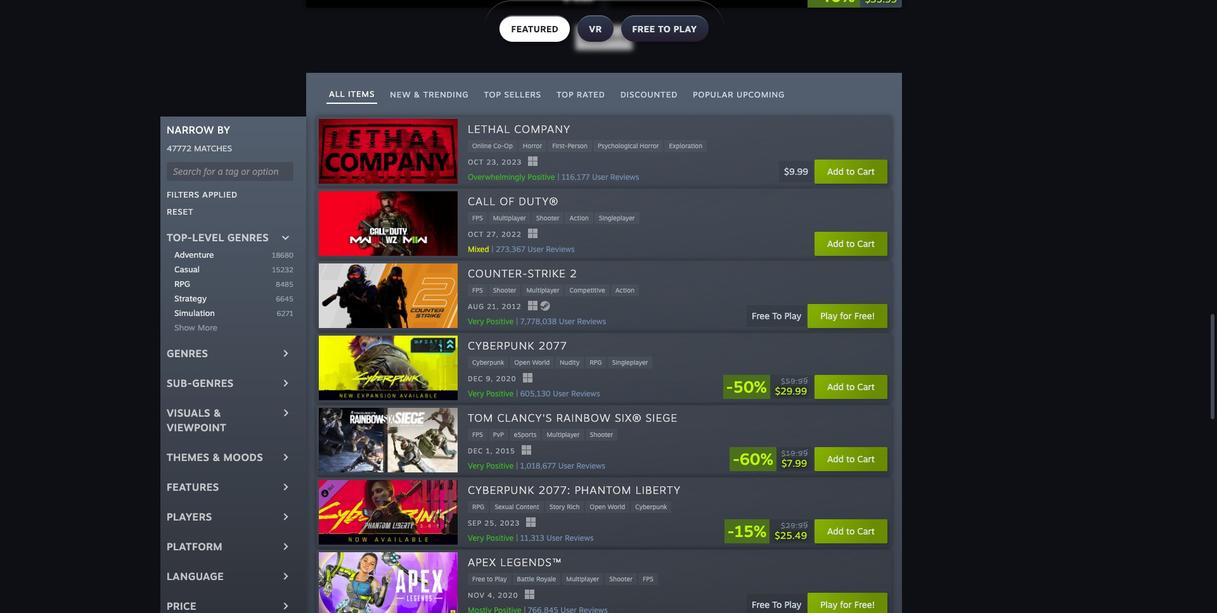 Task type: describe. For each thing, give the bounding box(es) containing it.
multiplayer for multiplayer link above 'linux / steamos' icon
[[527, 287, 560, 294]]

apex legends™ link
[[468, 555, 562, 571]]

15%
[[735, 522, 767, 542]]

apex legends™ image
[[319, 553, 458, 614]]

-50%
[[727, 377, 767, 397]]

tom clancy's rainbow six® siege
[[468, 412, 678, 425]]

-15%
[[728, 522, 767, 542]]

$7.99
[[782, 458, 807, 470]]

oct 27, 2022
[[468, 230, 522, 239]]

21,
[[487, 303, 499, 312]]

play for free! for counter-strike 2
[[821, 311, 875, 322]]

casual link
[[174, 264, 272, 276]]

2 horror from the left
[[640, 142, 659, 150]]

2015
[[496, 447, 516, 456]]

nov 4, 2020
[[468, 592, 519, 601]]

| for -60%
[[516, 462, 518, 471]]

nov
[[468, 592, 485, 601]]

1 vertical spatial windows image
[[528, 301, 538, 311]]

language
[[167, 571, 224, 583]]

apex
[[468, 556, 497, 569]]

273,367
[[496, 245, 526, 254]]

$29.99 $25.49
[[775, 522, 809, 542]]

1 horror from the left
[[523, 142, 542, 150]]

psychological horror
[[598, 142, 659, 150]]

all items
[[329, 89, 375, 99]]

positive for 15%
[[486, 534, 514, 543]]

free to play link
[[468, 574, 511, 586]]

positive for to
[[486, 317, 514, 327]]

windows image up 'mixed | 273,367 user reviews' on the top of page
[[528, 229, 538, 239]]

user for -60%
[[558, 462, 575, 471]]

11,313
[[520, 534, 545, 543]]

| for $9.99
[[558, 172, 560, 182]]

casual
[[174, 264, 200, 275]]

counter-
[[468, 267, 528, 280]]

reviews for -15%
[[565, 534, 594, 543]]

2020 for -50%
[[496, 375, 517, 384]]

exploration
[[669, 142, 703, 150]]

rich
[[567, 503, 580, 511]]

clancy's
[[498, 412, 553, 425]]

top-
[[167, 231, 192, 244]]

1 horizontal spatial rpg link
[[468, 502, 489, 514]]

1 vertical spatial action
[[616, 287, 635, 294]]

windows image for -15%
[[527, 518, 536, 528]]

- for 50%
[[727, 377, 734, 397]]

very positive | 605,130 user reviews
[[468, 389, 600, 399]]

singleplayer for cyberpunk 2077
[[612, 359, 648, 366]]

0 vertical spatial genres
[[227, 231, 269, 244]]

items
[[348, 89, 375, 99]]

call of duty®
[[468, 195, 559, 208]]

2 cart from the top
[[858, 239, 875, 249]]

50%
[[734, 377, 767, 397]]

1 vertical spatial cyberpunk link
[[631, 502, 672, 514]]

605,130
[[520, 389, 551, 399]]

tom clancy's rainbow six® siege image
[[319, 408, 458, 473]]

op
[[504, 142, 513, 150]]

add to cart for -60%
[[828, 454, 875, 465]]

cyberpunk 2077 image
[[319, 336, 458, 401]]

| right mixed
[[492, 245, 494, 254]]

add to cart for -15%
[[828, 527, 875, 537]]

-60%
[[733, 450, 774, 469]]

9,
[[486, 375, 494, 384]]

multiplayer link right royale
[[562, 574, 604, 586]]

applied
[[202, 190, 238, 200]]

for for counter-strike 2
[[840, 311, 852, 322]]

duty®
[[519, 195, 559, 208]]

discounted
[[621, 89, 678, 99]]

60%
[[740, 450, 774, 469]]

themes & moods
[[167, 451, 263, 464]]

online
[[472, 142, 492, 150]]

battle royale
[[517, 576, 556, 583]]

call of duty® link
[[468, 194, 559, 210]]

| for -15%
[[516, 534, 518, 543]]

$9.99
[[784, 166, 809, 177]]

narrow by
[[167, 124, 230, 136]]

$19.99
[[782, 449, 809, 458]]

call
[[468, 195, 496, 208]]

cart for $9.99
[[858, 166, 875, 177]]

reviews for -60%
[[577, 462, 606, 471]]

user for $9.99
[[592, 172, 608, 182]]

15232
[[272, 266, 294, 275]]

47772 matches
[[167, 143, 232, 153]]

0 horizontal spatial rpg
[[174, 279, 190, 289]]

filters applied
[[167, 190, 238, 200]]

cyberpunk 2077: phantom liberty
[[468, 484, 681, 497]]

visuals & viewpoint
[[167, 407, 226, 434]]

free! for counter-strike 2
[[855, 311, 875, 322]]

visuals
[[167, 407, 211, 420]]

multiplayer link up 'linux / steamos' icon
[[522, 285, 564, 297]]

2022
[[502, 230, 522, 239]]

reviews up 2
[[546, 245, 575, 254]]

user for free to play
[[559, 317, 575, 327]]

apex legends™
[[468, 556, 562, 569]]

show for show more
[[582, 32, 604, 42]]

user right 273,367
[[528, 245, 544, 254]]

trending
[[423, 89, 469, 99]]

1,018,677
[[520, 462, 556, 471]]

0 vertical spatial open world link
[[510, 357, 554, 369]]

- for 15%
[[728, 522, 735, 542]]

sub-genres
[[167, 377, 234, 390]]

7,778,038
[[520, 317, 557, 327]]

overwhelmingly positive | 116,177 user reviews
[[468, 172, 640, 182]]

phantom
[[575, 484, 632, 497]]

very for free to play
[[468, 317, 484, 327]]

0 vertical spatial action
[[570, 214, 589, 222]]

& for themes
[[213, 451, 221, 464]]

linux / steamos image
[[540, 301, 550, 311]]

story rich
[[550, 503, 580, 511]]

lethal
[[468, 122, 511, 136]]

featured
[[511, 23, 559, 34]]

fps link for counter-strike 2
[[468, 285, 488, 297]]

features
[[167, 481, 219, 494]]

royale
[[536, 576, 556, 583]]

4,
[[488, 592, 495, 601]]

for for apex legends™
[[840, 600, 852, 611]]

2077:
[[539, 484, 571, 497]]

- for 60%
[[733, 450, 740, 469]]

top for top rated
[[557, 89, 574, 99]]

windows image for -50%
[[523, 374, 533, 383]]

lethal company image
[[319, 119, 458, 184]]

$29.99 inside $59.99 $29.99
[[775, 385, 807, 397]]

25,
[[485, 520, 497, 529]]

Search for a tag or option text field
[[167, 162, 294, 181]]

first-
[[552, 142, 568, 150]]

world for the rightmost open world link
[[608, 503, 625, 511]]

battle royale link
[[513, 574, 561, 586]]

0 vertical spatial open world
[[514, 359, 550, 366]]

aug 21, 2012
[[468, 303, 522, 312]]

2023 for $9.99
[[502, 158, 522, 167]]

open for the rightmost open world link
[[590, 503, 606, 511]]

2023 for -15%
[[500, 520, 520, 529]]

very for -60%
[[468, 462, 484, 471]]

rated
[[577, 89, 605, 99]]

tom
[[468, 412, 494, 425]]

six®
[[615, 412, 642, 425]]

2 horizontal spatial rpg link
[[585, 357, 607, 369]]

user for -50%
[[553, 389, 569, 399]]

$29.99 inside $29.99 $25.49
[[781, 522, 809, 531]]

by
[[217, 124, 230, 136]]

add for -60%
[[828, 454, 844, 465]]

online co-op link
[[468, 140, 517, 152]]

cart for -15%
[[858, 527, 875, 537]]

1 horizontal spatial open world
[[590, 503, 625, 511]]

mixed
[[468, 245, 489, 254]]

cyberpunk up dec 9, 2020
[[468, 339, 535, 353]]

free to play for apex legends™
[[752, 600, 802, 611]]

tom clancy's rainbow six® siege link
[[468, 411, 678, 427]]

sep 25, 2023
[[468, 520, 520, 529]]

fps link for call of duty®
[[468, 212, 488, 224]]

competitive
[[570, 287, 605, 294]]

positive up the duty®
[[528, 172, 555, 182]]

1,
[[486, 447, 493, 456]]

singleplayer for call of duty®
[[599, 214, 635, 222]]

oct for call
[[468, 230, 484, 239]]

story rich link
[[545, 502, 584, 514]]

cyberpunk up sexual at the left bottom of the page
[[468, 484, 535, 497]]



Task type: vqa. For each thing, say whether or not it's contained in the screenshot.


Task type: locate. For each thing, give the bounding box(es) containing it.
very down the aug
[[468, 317, 484, 327]]

add for -15%
[[828, 527, 844, 537]]

windows image down the battle
[[525, 591, 534, 600]]

multiplayer down tom clancy's rainbow six® siege 'link'
[[547, 431, 580, 439]]

fps for tom clancy's rainbow six® siege
[[472, 431, 483, 439]]

multiplayer up 'linux / steamos' icon
[[527, 287, 560, 294]]

& right new
[[414, 89, 421, 99]]

positive down dec 9, 2020
[[486, 389, 514, 399]]

free to play for counter-strike 2
[[752, 311, 802, 322]]

1 play for free! from the top
[[821, 311, 875, 322]]

0 horizontal spatial rpg link
[[174, 278, 276, 290]]

open world down phantom
[[590, 503, 625, 511]]

2 free to play from the top
[[752, 600, 802, 611]]

rpg up sep
[[472, 503, 485, 511]]

multiplayer right royale
[[566, 576, 599, 583]]

& up viewpoint
[[214, 407, 221, 420]]

0 vertical spatial free to play
[[633, 23, 697, 34]]

0 horizontal spatial show
[[174, 323, 195, 333]]

0 horizontal spatial free to play
[[472, 576, 507, 583]]

& for visuals
[[214, 407, 221, 420]]

open for the top open world link
[[514, 359, 531, 366]]

show more
[[582, 32, 626, 42]]

positive for 60%
[[486, 462, 514, 471]]

rpg link
[[174, 278, 276, 290], [585, 357, 607, 369], [468, 502, 489, 514]]

1 vertical spatial to
[[773, 600, 782, 611]]

user up cyberpunk 2077: phantom liberty
[[558, 462, 575, 471]]

add to cart for -50%
[[828, 382, 875, 393]]

1 horizontal spatial horror
[[640, 142, 659, 150]]

1 add to cart from the top
[[828, 166, 875, 177]]

counter-strike 2 image
[[319, 264, 458, 328]]

& for new
[[414, 89, 421, 99]]

1 add from the top
[[828, 166, 844, 177]]

0 horizontal spatial open world
[[514, 359, 550, 366]]

2 very from the top
[[468, 389, 484, 399]]

1 vertical spatial world
[[608, 503, 625, 511]]

1 free to play from the top
[[752, 311, 802, 322]]

0 vertical spatial oct
[[468, 158, 484, 167]]

story
[[550, 503, 565, 511]]

- left $7.99 in the bottom right of the page
[[733, 450, 740, 469]]

1 vertical spatial -
[[733, 450, 740, 469]]

open world link down cyberpunk 2077 link
[[510, 357, 554, 369]]

nudity link
[[556, 357, 584, 369]]

horror right psychological
[[640, 142, 659, 150]]

cyberpunk 2077: phantom liberty link
[[468, 483, 681, 499]]

0 horizontal spatial top
[[484, 89, 502, 99]]

& inside visuals & viewpoint
[[214, 407, 221, 420]]

1 vertical spatial free to play
[[752, 600, 802, 611]]

3 add from the top
[[828, 382, 844, 393]]

116,177
[[562, 172, 590, 182]]

windows image up very positive | 11,313 user reviews
[[527, 518, 536, 528]]

world for the top open world link
[[532, 359, 550, 366]]

windows image up very positive | 605,130 user reviews
[[523, 374, 533, 383]]

0 vertical spatial singleplayer
[[599, 214, 635, 222]]

1 vertical spatial show
[[174, 323, 195, 333]]

0 horizontal spatial cyberpunk link
[[468, 357, 509, 369]]

1 horizontal spatial free to play
[[633, 23, 697, 34]]

27,
[[487, 230, 499, 239]]

very down the "dec 1, 2015"
[[468, 462, 484, 471]]

mixed | 273,367 user reviews
[[468, 245, 575, 254]]

0 vertical spatial for
[[840, 311, 852, 322]]

1 vertical spatial singleplayer link
[[608, 357, 653, 369]]

& left moods
[[213, 451, 221, 464]]

0 horizontal spatial open world link
[[510, 357, 554, 369]]

to for apex legends™
[[773, 600, 782, 611]]

reviews for -50%
[[571, 389, 600, 399]]

singleplayer link for call of duty®
[[595, 212, 640, 224]]

2020 right 4,
[[498, 592, 519, 601]]

1 top from the left
[[484, 89, 502, 99]]

1 dec from the top
[[468, 375, 483, 384]]

show down "simulation"
[[174, 323, 195, 333]]

1 vertical spatial open world link
[[586, 502, 630, 514]]

| left the 605,130
[[516, 389, 518, 399]]

world down phantom
[[608, 503, 625, 511]]

reviews up phantom
[[577, 462, 606, 471]]

add
[[828, 166, 844, 177], [828, 239, 844, 249], [828, 382, 844, 393], [828, 454, 844, 465], [828, 527, 844, 537]]

| left 116,177
[[558, 172, 560, 182]]

exploration link
[[665, 140, 707, 152]]

free to play up 4,
[[472, 576, 507, 583]]

oct for lethal
[[468, 158, 484, 167]]

5 add to cart from the top
[[828, 527, 875, 537]]

themes
[[167, 451, 210, 464]]

top left rated
[[557, 89, 574, 99]]

dec left 1,
[[468, 447, 483, 456]]

1 to from the top
[[773, 311, 782, 322]]

2 dec from the top
[[468, 447, 483, 456]]

0 vertical spatial action link
[[565, 212, 593, 224]]

open
[[514, 359, 531, 366], [590, 503, 606, 511]]

- left $59.99 $29.99
[[727, 377, 734, 397]]

1 vertical spatial dec
[[468, 447, 483, 456]]

23,
[[487, 158, 499, 167]]

to
[[773, 311, 782, 322], [773, 600, 782, 611]]

1 vertical spatial free!
[[855, 600, 875, 611]]

sep
[[468, 520, 482, 529]]

fps link
[[468, 212, 488, 224], [468, 285, 488, 297], [468, 429, 488, 441], [639, 574, 658, 586]]

2 horizontal spatial rpg
[[590, 359, 602, 366]]

oct left 23,
[[468, 158, 484, 167]]

0 horizontal spatial action
[[570, 214, 589, 222]]

0 vertical spatial dec
[[468, 375, 483, 384]]

1 horizontal spatial show
[[582, 32, 604, 42]]

call of duty® image
[[319, 191, 458, 256]]

free!
[[855, 311, 875, 322], [855, 600, 875, 611]]

very for -15%
[[468, 534, 484, 543]]

2 top from the left
[[557, 89, 574, 99]]

4 add from the top
[[828, 454, 844, 465]]

play for free! for apex legends™
[[821, 600, 875, 611]]

1 vertical spatial open world
[[590, 503, 625, 511]]

2 vertical spatial genres
[[192, 377, 234, 390]]

1 vertical spatial oct
[[468, 230, 484, 239]]

multiplayer link down tom clancy's rainbow six® siege 'link'
[[543, 429, 584, 441]]

multiplayer down call of duty® link
[[493, 214, 526, 222]]

oct up mixed
[[468, 230, 484, 239]]

action down 116,177
[[570, 214, 589, 222]]

2077
[[539, 339, 567, 353]]

adventure
[[174, 250, 214, 260]]

very down sep
[[468, 534, 484, 543]]

action link
[[565, 212, 593, 224], [611, 285, 639, 297]]

multiplayer for multiplayer link underneath tom clancy's rainbow six® siege 'link'
[[547, 431, 580, 439]]

action right competitive at the top left
[[616, 287, 635, 294]]

0 vertical spatial play for free!
[[821, 311, 875, 322]]

new & trending
[[390, 89, 469, 99]]

windows image for free to play
[[525, 591, 534, 600]]

very
[[468, 317, 484, 327], [468, 389, 484, 399], [468, 462, 484, 471], [468, 534, 484, 543]]

multiplayer for multiplayer link on top of 2022
[[493, 214, 526, 222]]

2 add from the top
[[828, 239, 844, 249]]

1 horizontal spatial action link
[[611, 285, 639, 297]]

3 cart from the top
[[858, 382, 875, 393]]

upcoming
[[737, 89, 785, 99]]

world down 2077
[[532, 359, 550, 366]]

|
[[558, 172, 560, 182], [492, 245, 494, 254], [516, 317, 518, 327], [516, 389, 518, 399], [516, 462, 518, 471], [516, 534, 518, 543]]

all
[[329, 89, 345, 99]]

1 horizontal spatial open
[[590, 503, 606, 511]]

positive for 50%
[[486, 389, 514, 399]]

lethal company link
[[468, 122, 571, 138]]

2 vertical spatial &
[[213, 451, 221, 464]]

reviews for free to play
[[577, 317, 606, 327]]

positive down aug 21, 2012
[[486, 317, 514, 327]]

1 vertical spatial action link
[[611, 285, 639, 297]]

adventure link
[[174, 249, 272, 261]]

add for $9.99
[[828, 166, 844, 177]]

singleplayer
[[599, 214, 635, 222], [612, 359, 648, 366]]

filters
[[167, 190, 200, 200]]

0 vertical spatial singleplayer link
[[595, 212, 640, 224]]

windows image down horror link
[[528, 157, 538, 166]]

oct
[[468, 158, 484, 167], [468, 230, 484, 239]]

rpg down casual
[[174, 279, 190, 289]]

0 vertical spatial to
[[773, 311, 782, 322]]

positive down sep 25, 2023
[[486, 534, 514, 543]]

cyberpunk 2077 link
[[468, 339, 567, 354]]

windows image for -60%
[[522, 446, 531, 456]]

content
[[516, 503, 539, 511]]

horror link
[[519, 140, 547, 152]]

show more button
[[576, 25, 633, 50]]

0 vertical spatial windows image
[[528, 157, 538, 166]]

open down phantom
[[590, 503, 606, 511]]

show for show more
[[174, 323, 195, 333]]

| left 1,018,677
[[516, 462, 518, 471]]

2 vertical spatial rpg link
[[468, 502, 489, 514]]

user right 116,177
[[592, 172, 608, 182]]

play for free!
[[821, 311, 875, 322], [821, 600, 875, 611]]

user up 2077
[[559, 317, 575, 327]]

very for -50%
[[468, 389, 484, 399]]

dec 1, 2015
[[468, 447, 516, 456]]

0 vertical spatial 2023
[[502, 158, 522, 167]]

1 vertical spatial rpg link
[[585, 357, 607, 369]]

open world down cyberpunk 2077 link
[[514, 359, 550, 366]]

2
[[570, 267, 578, 280]]

5 cart from the top
[[858, 527, 875, 537]]

positive down 2015
[[486, 462, 514, 471]]

esports link
[[510, 429, 541, 441]]

cart for -60%
[[858, 454, 875, 465]]

cyberpunk link up 9,
[[468, 357, 509, 369]]

2020 for free to play
[[498, 592, 519, 601]]

price
[[167, 600, 197, 613]]

legends™
[[501, 556, 562, 569]]

fps for counter-strike 2
[[472, 287, 483, 294]]

1 cart from the top
[[858, 166, 875, 177]]

show inside "button"
[[582, 32, 604, 42]]

4 cart from the top
[[858, 454, 875, 465]]

strategy
[[174, 294, 207, 304]]

first-person
[[552, 142, 588, 150]]

windows image left 'linux / steamos' icon
[[528, 301, 538, 311]]

cyberpunk 2077: phantom liberty image
[[319, 481, 458, 545]]

user right the 605,130
[[553, 389, 569, 399]]

3 add to cart from the top
[[828, 382, 875, 393]]

windows image down 'esports' link
[[522, 446, 531, 456]]

user for -15%
[[547, 534, 563, 543]]

8485
[[276, 280, 294, 289]]

dec for -50%
[[468, 375, 483, 384]]

dec for -60%
[[468, 447, 483, 456]]

1 very from the top
[[468, 317, 484, 327]]

cyberpunk down liberty
[[636, 503, 667, 511]]

3 very from the top
[[468, 462, 484, 471]]

$59.99 $29.99
[[775, 377, 809, 397]]

2 to from the top
[[773, 600, 782, 611]]

0 vertical spatial rpg
[[174, 279, 190, 289]]

user right 11,313 in the bottom of the page
[[547, 534, 563, 543]]

2 oct from the top
[[468, 230, 484, 239]]

0 vertical spatial open
[[514, 359, 531, 366]]

1 vertical spatial 2020
[[498, 592, 519, 601]]

2 add to cart from the top
[[828, 239, 875, 249]]

cart for -50%
[[858, 382, 875, 393]]

1 horizontal spatial open world link
[[586, 502, 630, 514]]

cyberpunk link
[[468, 357, 509, 369], [631, 502, 672, 514]]

0 vertical spatial free!
[[855, 311, 875, 322]]

0 vertical spatial rpg link
[[174, 278, 276, 290]]

genres down show more
[[167, 347, 208, 360]]

simulation link
[[174, 308, 277, 320]]

nudity
[[560, 359, 580, 366]]

1 free! from the top
[[855, 311, 875, 322]]

2 vertical spatial rpg
[[472, 503, 485, 511]]

platform
[[167, 541, 223, 554]]

moods
[[224, 451, 263, 464]]

rpg link right the nudity "link"
[[585, 357, 607, 369]]

1 vertical spatial &
[[214, 407, 221, 420]]

to for counter-strike 2
[[773, 311, 782, 322]]

open world link down phantom
[[586, 502, 630, 514]]

| for free to play
[[516, 317, 518, 327]]

0 vertical spatial world
[[532, 359, 550, 366]]

windows image
[[528, 157, 538, 166], [528, 301, 538, 311]]

fps for call of duty®
[[472, 214, 483, 222]]

0 horizontal spatial world
[[532, 359, 550, 366]]

2020 right 9,
[[496, 375, 517, 384]]

0 vertical spatial show
[[582, 32, 604, 42]]

reviews down "rich"
[[565, 534, 594, 543]]

1 vertical spatial open
[[590, 503, 606, 511]]

top
[[484, 89, 502, 99], [557, 89, 574, 99]]

world
[[532, 359, 550, 366], [608, 503, 625, 511]]

4 very from the top
[[468, 534, 484, 543]]

show left more
[[582, 32, 604, 42]]

action
[[570, 214, 589, 222], [616, 287, 635, 294]]

singleplayer link
[[595, 212, 640, 224], [608, 357, 653, 369]]

singleplayer link for cyberpunk 2077
[[608, 357, 653, 369]]

0 vertical spatial free to play
[[752, 311, 802, 322]]

1 vertical spatial genres
[[167, 347, 208, 360]]

1 vertical spatial free to play
[[472, 576, 507, 583]]

1 horizontal spatial rpg
[[472, 503, 485, 511]]

cyberpunk up 9,
[[472, 359, 504, 366]]

4 add to cart from the top
[[828, 454, 875, 465]]

0 vertical spatial $29.99
[[775, 385, 807, 397]]

horror down company
[[523, 142, 542, 150]]

aug
[[468, 303, 485, 312]]

2 play for free! from the top
[[821, 600, 875, 611]]

overwhelmingly
[[468, 172, 526, 182]]

play
[[674, 23, 697, 34], [785, 311, 802, 322], [821, 311, 838, 322], [495, 576, 507, 583], [785, 600, 802, 611], [821, 600, 838, 611]]

sub-
[[167, 377, 192, 390]]

narrow
[[167, 124, 214, 136]]

| for -50%
[[516, 389, 518, 399]]

add to cart for $9.99
[[828, 166, 875, 177]]

| down 2012
[[516, 317, 518, 327]]

1 vertical spatial rpg
[[590, 359, 602, 366]]

2 vertical spatial -
[[728, 522, 735, 542]]

very down dec 9, 2020
[[468, 389, 484, 399]]

1 vertical spatial for
[[840, 600, 852, 611]]

rpg right nudity
[[590, 359, 602, 366]]

genres up visuals
[[192, 377, 234, 390]]

reviews down the psychological horror link
[[611, 172, 640, 182]]

players
[[167, 511, 212, 524]]

5 add from the top
[[828, 527, 844, 537]]

1 vertical spatial singleplayer
[[612, 359, 648, 366]]

free to play inside free to play link
[[472, 576, 507, 583]]

sexual content
[[495, 503, 539, 511]]

0 vertical spatial 2020
[[496, 375, 517, 384]]

0 vertical spatial -
[[727, 377, 734, 397]]

2023 down "op"
[[502, 158, 522, 167]]

dec left 9,
[[468, 375, 483, 384]]

add for -50%
[[828, 382, 844, 393]]

positive
[[528, 172, 555, 182], [486, 317, 514, 327], [486, 389, 514, 399], [486, 462, 514, 471], [486, 534, 514, 543]]

$29.99 right 50%
[[775, 385, 807, 397]]

1 horizontal spatial cyberpunk link
[[631, 502, 672, 514]]

multiplayer link up 2022
[[489, 212, 531, 224]]

windows image
[[528, 229, 538, 239], [523, 374, 533, 383], [522, 446, 531, 456], [527, 518, 536, 528], [525, 591, 534, 600]]

viewpoint
[[167, 422, 226, 434]]

company
[[514, 122, 571, 136]]

multiplayer for multiplayer link on the right of royale
[[566, 576, 599, 583]]

free! for apex legends™
[[855, 600, 875, 611]]

psychological horror link
[[594, 140, 664, 152]]

top for top sellers
[[484, 89, 502, 99]]

action link down 116,177
[[565, 212, 593, 224]]

rpg link up strategy link
[[174, 278, 276, 290]]

0 vertical spatial cyberpunk link
[[468, 357, 509, 369]]

1 horizontal spatial top
[[557, 89, 574, 99]]

reviews up rainbow
[[571, 389, 600, 399]]

2 for from the top
[[840, 600, 852, 611]]

cyberpunk link down liberty
[[631, 502, 672, 514]]

top left sellers
[[484, 89, 502, 99]]

1 vertical spatial 2023
[[500, 520, 520, 529]]

open world
[[514, 359, 550, 366], [590, 503, 625, 511]]

0 vertical spatial &
[[414, 89, 421, 99]]

1 horizontal spatial world
[[608, 503, 625, 511]]

$29.99 right 15%
[[781, 522, 809, 531]]

for
[[840, 311, 852, 322], [840, 600, 852, 611]]

free to play right more
[[633, 23, 697, 34]]

2 free! from the top
[[855, 600, 875, 611]]

genres up the adventure link
[[227, 231, 269, 244]]

1 for from the top
[[840, 311, 852, 322]]

open down cyberpunk 2077 link
[[514, 359, 531, 366]]

1 oct from the top
[[468, 158, 484, 167]]

1 vertical spatial $29.99
[[781, 522, 809, 531]]

fps link for tom clancy's rainbow six® siege
[[468, 429, 488, 441]]

free
[[633, 23, 656, 34], [752, 311, 770, 322], [472, 576, 485, 583], [752, 600, 770, 611]]

rpg link up sep
[[468, 502, 489, 514]]

1 horizontal spatial action
[[616, 287, 635, 294]]

very positive | 7,778,038 user reviews
[[468, 317, 606, 327]]

0 horizontal spatial open
[[514, 359, 531, 366]]

lethal company
[[468, 122, 571, 136]]

0 horizontal spatial horror
[[523, 142, 542, 150]]

$59.99
[[781, 377, 809, 386]]

reviews for $9.99
[[611, 172, 640, 182]]

vr
[[589, 23, 602, 34]]

liberty
[[636, 484, 681, 497]]

reviews down competitive link
[[577, 317, 606, 327]]

0 horizontal spatial action link
[[565, 212, 593, 224]]

action link right competitive link
[[611, 285, 639, 297]]

2023 down sexual at the left bottom of the page
[[500, 520, 520, 529]]

counter-strike 2
[[468, 267, 578, 280]]

| left 11,313 in the bottom of the page
[[516, 534, 518, 543]]

1 vertical spatial play for free!
[[821, 600, 875, 611]]

top rated
[[557, 89, 605, 99]]

- left the $25.49
[[728, 522, 735, 542]]



